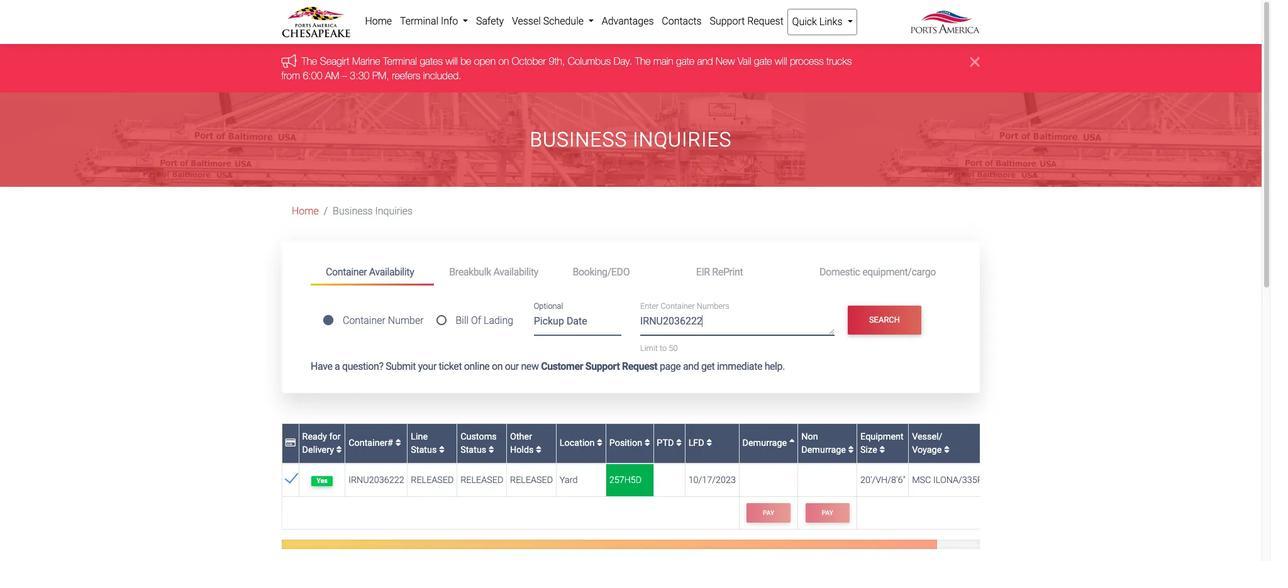 Task type: locate. For each thing, give the bounding box(es) containing it.
process
[[791, 56, 824, 67]]

sort image up 10/17/2023 at bottom right
[[707, 439, 713, 448]]

support up new
[[710, 15, 745, 27]]

released down customs status
[[461, 475, 504, 486]]

released
[[411, 475, 454, 486], [461, 475, 504, 486], [510, 475, 553, 486]]

sort image down for
[[336, 446, 342, 455]]

sort image
[[396, 439, 401, 448], [676, 439, 682, 448], [489, 446, 494, 455], [944, 446, 950, 455]]

0 horizontal spatial availability
[[369, 266, 414, 278]]

6:00
[[303, 70, 323, 81]]

container# link
[[349, 438, 401, 449]]

bullhorn image
[[282, 54, 302, 68]]

location link
[[560, 438, 603, 449]]

bill
[[456, 315, 469, 327]]

1 vertical spatial terminal
[[384, 56, 418, 67]]

equipment/cargo
[[863, 266, 936, 278]]

0 vertical spatial and
[[698, 56, 714, 67]]

availability for breakbulk availability
[[494, 266, 539, 278]]

status down customs
[[461, 445, 487, 456]]

3:30
[[350, 70, 370, 81]]

0 horizontal spatial will
[[446, 56, 458, 67]]

terminal
[[400, 15, 439, 27], [384, 56, 418, 67]]

1 horizontal spatial the
[[636, 56, 651, 67]]

and left new
[[698, 56, 714, 67]]

released down "holds"
[[510, 475, 553, 486]]

availability right breakbulk
[[494, 266, 539, 278]]

2 availability from the left
[[494, 266, 539, 278]]

request
[[748, 15, 784, 27], [622, 361, 658, 372]]

sort image inside "location" link
[[597, 439, 603, 448]]

0 vertical spatial home link
[[361, 9, 396, 34]]

demurrage
[[743, 438, 790, 449], [802, 445, 846, 456]]

0 horizontal spatial support
[[586, 361, 620, 372]]

pm,
[[373, 70, 390, 81]]

status inside customs status
[[461, 445, 487, 456]]

seagirt
[[320, 56, 350, 67]]

availability for container availability
[[369, 266, 414, 278]]

columbus
[[568, 56, 611, 67]]

and
[[698, 56, 714, 67], [683, 361, 699, 372]]

status down line on the bottom left of page
[[411, 445, 437, 456]]

container number
[[343, 315, 424, 327]]

status inside the line status
[[411, 445, 437, 456]]

terminal info link
[[396, 9, 472, 34]]

1 horizontal spatial gate
[[755, 56, 773, 67]]

breakbulk
[[449, 266, 491, 278]]

home link
[[361, 9, 396, 34], [292, 205, 319, 217]]

and left get on the bottom of page
[[683, 361, 699, 372]]

eir reprint
[[696, 266, 743, 278]]

eir reprint link
[[681, 261, 805, 284]]

1 the from the left
[[302, 56, 318, 67]]

status for customs
[[461, 445, 487, 456]]

sort image
[[597, 439, 603, 448], [645, 439, 650, 448], [707, 439, 713, 448], [336, 446, 342, 455], [439, 446, 445, 455], [536, 446, 542, 455], [849, 446, 854, 455], [880, 446, 886, 455]]

container right enter on the bottom right
[[661, 302, 695, 311]]

availability up 'container number'
[[369, 266, 414, 278]]

terminal left the info in the top of the page
[[400, 15, 439, 27]]

1 gate from the left
[[677, 56, 695, 67]]

vail
[[738, 56, 752, 67]]

size
[[861, 445, 878, 456]]

demurrage left non
[[743, 438, 790, 449]]

domestic equipment/cargo
[[820, 266, 936, 278]]

0 horizontal spatial business inquiries
[[333, 205, 413, 217]]

1 status from the left
[[411, 445, 437, 456]]

credit card image
[[286, 439, 296, 448]]

2 gate from the left
[[755, 56, 773, 67]]

of
[[471, 315, 481, 327]]

1 horizontal spatial business
[[530, 128, 628, 152]]

0 horizontal spatial inquiries
[[375, 205, 413, 217]]

0 horizontal spatial gate
[[677, 56, 695, 67]]

0 vertical spatial support
[[710, 15, 745, 27]]

sort image left the ptd
[[645, 439, 650, 448]]

2 horizontal spatial released
[[510, 475, 553, 486]]

–
[[343, 70, 348, 81]]

1 horizontal spatial will
[[776, 56, 788, 67]]

1 horizontal spatial availability
[[494, 266, 539, 278]]

ready for delivery
[[302, 431, 341, 456]]

1 vertical spatial inquiries
[[375, 205, 413, 217]]

1 horizontal spatial business inquiries
[[530, 128, 732, 152]]

1 vertical spatial business
[[333, 205, 373, 217]]

20'/vh/8'6"
[[861, 475, 906, 486]]

2 status from the left
[[461, 445, 487, 456]]

0 vertical spatial terminal
[[400, 15, 439, 27]]

for
[[329, 431, 341, 442]]

terminal info
[[400, 15, 461, 27]]

have a question? submit your ticket online on our new customer support request page and get immediate help.
[[311, 361, 785, 372]]

business inquiries
[[530, 128, 732, 152], [333, 205, 413, 217]]

the up 6:00
[[302, 56, 318, 67]]

non
[[802, 431, 818, 442]]

container for container availability
[[326, 266, 367, 278]]

sort image right "holds"
[[536, 446, 542, 455]]

demurrage down non
[[802, 445, 846, 456]]

a
[[335, 361, 340, 372]]

booking/edo link
[[558, 261, 681, 284]]

1 horizontal spatial request
[[748, 15, 784, 27]]

on left our on the bottom left
[[492, 361, 503, 372]]

0 horizontal spatial the
[[302, 56, 318, 67]]

0 horizontal spatial status
[[411, 445, 437, 456]]

sort image left position
[[597, 439, 603, 448]]

request left quick
[[748, 15, 784, 27]]

gate right vail
[[755, 56, 773, 67]]

sort image left "lfd"
[[676, 439, 682, 448]]

reefers
[[392, 70, 421, 81]]

availability
[[369, 266, 414, 278], [494, 266, 539, 278]]

0 horizontal spatial request
[[622, 361, 658, 372]]

container left "number"
[[343, 315, 386, 327]]

on right open
[[499, 56, 510, 67]]

terminal up the reefers on the top left of page
[[384, 56, 418, 67]]

reprint
[[713, 266, 743, 278]]

support
[[710, 15, 745, 27], [586, 361, 620, 372]]

bill of lading
[[456, 315, 514, 327]]

will left be
[[446, 56, 458, 67]]

limit to 50
[[641, 343, 678, 353]]

line status
[[411, 431, 439, 456]]

holds
[[510, 445, 534, 456]]

links
[[820, 16, 843, 28]]

on
[[499, 56, 510, 67], [492, 361, 503, 372]]

search
[[870, 316, 900, 325]]

1 horizontal spatial status
[[461, 445, 487, 456]]

0 horizontal spatial business
[[333, 205, 373, 217]]

container up 'container number'
[[326, 266, 367, 278]]

the seagirt marine terminal gates will be open on october 9th, columbus day. the main gate and new vail gate will process trucks from 6:00 am – 3:30 pm, reefers included.
[[282, 56, 853, 81]]

1 vertical spatial business inquiries
[[333, 205, 413, 217]]

1 released from the left
[[411, 475, 454, 486]]

2 released from the left
[[461, 475, 504, 486]]

contacts link
[[658, 9, 706, 34]]

1 vertical spatial container
[[661, 302, 695, 311]]

1 horizontal spatial home
[[365, 15, 392, 27]]

2 vertical spatial container
[[343, 315, 386, 327]]

quick links link
[[788, 9, 858, 35]]

0 vertical spatial container
[[326, 266, 367, 278]]

vessel schedule link
[[508, 9, 598, 34]]

1 horizontal spatial demurrage
[[802, 445, 846, 456]]

0 horizontal spatial home link
[[292, 205, 319, 217]]

1 horizontal spatial inquiries
[[633, 128, 732, 152]]

1 vertical spatial home
[[292, 205, 319, 217]]

request down "limit"
[[622, 361, 658, 372]]

voyage
[[912, 445, 942, 456]]

0 horizontal spatial home
[[292, 205, 319, 217]]

released down the line status
[[411, 475, 454, 486]]

search button
[[848, 306, 922, 335]]

gate right main
[[677, 56, 695, 67]]

status
[[411, 445, 437, 456], [461, 445, 487, 456]]

1 availability from the left
[[369, 266, 414, 278]]

container availability
[[326, 266, 414, 278]]

0 vertical spatial on
[[499, 56, 510, 67]]

1 horizontal spatial released
[[461, 475, 504, 486]]

sort image left line on the bottom left of page
[[396, 439, 401, 448]]

will left process
[[776, 56, 788, 67]]

ready
[[302, 431, 327, 442]]

support right customer
[[586, 361, 620, 372]]

the right day.
[[636, 56, 651, 67]]

0 horizontal spatial released
[[411, 475, 454, 486]]

1 vertical spatial and
[[683, 361, 699, 372]]

immediate
[[717, 361, 763, 372]]

customs
[[461, 431, 497, 442]]

the
[[302, 56, 318, 67], [636, 56, 651, 67]]

1 vertical spatial home link
[[292, 205, 319, 217]]

am
[[326, 70, 340, 81]]

sort up image
[[790, 439, 795, 448]]

gates
[[420, 56, 443, 67]]



Task type: describe. For each thing, give the bounding box(es) containing it.
line
[[411, 431, 428, 442]]

1 vertical spatial support
[[586, 361, 620, 372]]

eir
[[696, 266, 710, 278]]

sort image inside the ptd link
[[676, 439, 682, 448]]

our
[[505, 361, 519, 372]]

safety
[[476, 15, 504, 27]]

1 will from the left
[[446, 56, 458, 67]]

customs status
[[461, 431, 497, 456]]

1 vertical spatial request
[[622, 361, 658, 372]]

location
[[560, 438, 597, 449]]

help.
[[765, 361, 785, 372]]

equipment size
[[861, 431, 904, 456]]

vessel/ voyage
[[912, 431, 944, 456]]

advantages link
[[598, 9, 658, 34]]

the seagirt marine terminal gates will be open on october 9th, columbus day. the main gate and new vail gate will process trucks from 6:00 am – 3:30 pm, reefers included. alert
[[0, 44, 1262, 93]]

marine
[[353, 56, 381, 67]]

vessel schedule
[[512, 15, 586, 27]]

info
[[441, 15, 458, 27]]

1 vertical spatial on
[[492, 361, 503, 372]]

page
[[660, 361, 681, 372]]

new
[[521, 361, 539, 372]]

close image
[[971, 54, 980, 69]]

support request
[[710, 15, 784, 27]]

advantages
[[602, 15, 654, 27]]

0 vertical spatial home
[[365, 15, 392, 27]]

1 horizontal spatial support
[[710, 15, 745, 27]]

online
[[464, 361, 490, 372]]

2 will from the left
[[776, 56, 788, 67]]

10/17/2023
[[689, 475, 736, 486]]

container#
[[349, 438, 396, 449]]

limit
[[641, 343, 658, 353]]

quick links
[[793, 16, 845, 28]]

lfd
[[689, 438, 707, 449]]

257h5d
[[610, 475, 642, 486]]

status for line
[[411, 445, 437, 456]]

msc
[[912, 475, 932, 486]]

ptd link
[[657, 438, 682, 449]]

sort image down customs
[[489, 446, 494, 455]]

customer support request link
[[541, 361, 658, 372]]

vessel
[[512, 15, 541, 27]]

submit
[[386, 361, 416, 372]]

2 the from the left
[[636, 56, 651, 67]]

3 released from the left
[[510, 475, 553, 486]]

0 vertical spatial request
[[748, 15, 784, 27]]

sort image down equipment
[[880, 446, 886, 455]]

container availability link
[[311, 261, 434, 286]]

position link
[[610, 438, 650, 449]]

Enter Container Numbers text field
[[641, 314, 835, 335]]

9th,
[[549, 56, 566, 67]]

open
[[475, 56, 496, 67]]

domestic
[[820, 266, 861, 278]]

sort image left 'size'
[[849, 446, 854, 455]]

yes
[[317, 477, 328, 485]]

equipment
[[861, 431, 904, 442]]

sort image right voyage
[[944, 446, 950, 455]]

numbers
[[697, 302, 730, 311]]

breakbulk availability
[[449, 266, 539, 278]]

day.
[[614, 56, 633, 67]]

trucks
[[827, 56, 853, 67]]

be
[[461, 56, 472, 67]]

october
[[512, 56, 547, 67]]

lading
[[484, 315, 514, 327]]

irnu2036222
[[349, 475, 404, 486]]

get
[[702, 361, 715, 372]]

lfd link
[[689, 438, 713, 449]]

have
[[311, 361, 333, 372]]

customer
[[541, 361, 583, 372]]

on inside "the seagirt marine terminal gates will be open on october 9th, columbus day. the main gate and new vail gate will process trucks from 6:00 am – 3:30 pm, reefers included."
[[499, 56, 510, 67]]

sort image left customs status
[[439, 446, 445, 455]]

vessel/
[[912, 431, 943, 442]]

sort image inside container# link
[[396, 439, 401, 448]]

to
[[660, 343, 667, 353]]

booking/edo
[[573, 266, 630, 278]]

demurrage link
[[743, 438, 795, 449]]

ilona/335r
[[934, 475, 983, 486]]

position
[[610, 438, 645, 449]]

0 horizontal spatial demurrage
[[743, 438, 790, 449]]

container for container number
[[343, 315, 386, 327]]

enter container numbers
[[641, 302, 730, 311]]

other
[[510, 431, 532, 442]]

contacts
[[662, 15, 702, 27]]

yard
[[560, 475, 578, 486]]

schedule
[[543, 15, 584, 27]]

question?
[[342, 361, 384, 372]]

enter
[[641, 302, 659, 311]]

new
[[716, 56, 736, 67]]

support request link
[[706, 9, 788, 34]]

sort image inside position link
[[645, 439, 650, 448]]

delivery
[[302, 445, 334, 456]]

main
[[654, 56, 674, 67]]

demurrage inside 'non demurrage'
[[802, 445, 846, 456]]

sort image inside lfd link
[[707, 439, 713, 448]]

ptd
[[657, 438, 676, 449]]

0 vertical spatial business
[[530, 128, 628, 152]]

number
[[388, 315, 424, 327]]

from
[[282, 70, 300, 81]]

0 vertical spatial inquiries
[[633, 128, 732, 152]]

the seagirt marine terminal gates will be open on october 9th, columbus day. the main gate and new vail gate will process trucks from 6:00 am – 3:30 pm, reefers included. link
[[282, 56, 853, 81]]

Optional text field
[[534, 311, 622, 336]]

your
[[418, 361, 437, 372]]

ticket
[[439, 361, 462, 372]]

msc ilona/335r
[[912, 475, 983, 486]]

0 vertical spatial business inquiries
[[530, 128, 732, 152]]

breakbulk availability link
[[434, 261, 558, 284]]

domestic equipment/cargo link
[[805, 261, 951, 284]]

terminal inside "the seagirt marine terminal gates will be open on october 9th, columbus day. the main gate and new vail gate will process trucks from 6:00 am – 3:30 pm, reefers included."
[[384, 56, 418, 67]]

and inside "the seagirt marine terminal gates will be open on october 9th, columbus day. the main gate and new vail gate will process trucks from 6:00 am – 3:30 pm, reefers included."
[[698, 56, 714, 67]]

1 horizontal spatial home link
[[361, 9, 396, 34]]



Task type: vqa. For each thing, say whether or not it's contained in the screenshot.
the topmost Container
yes



